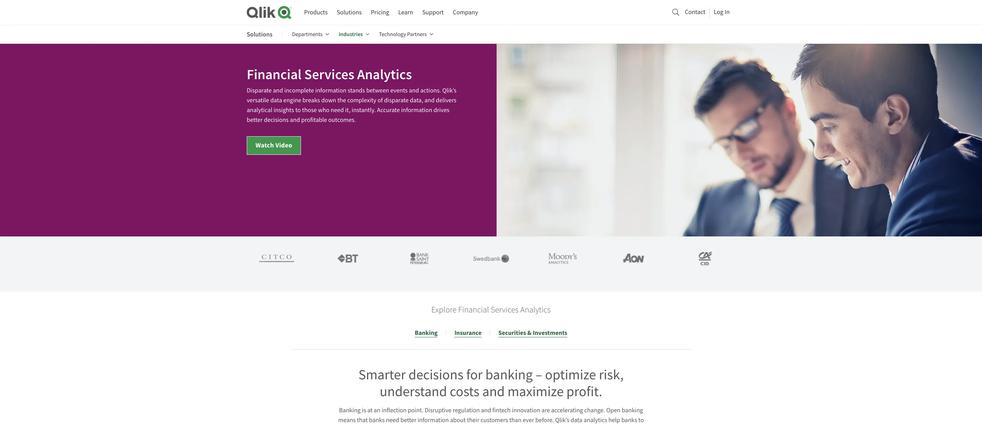 Task type: vqa. For each thing, say whether or not it's contained in the screenshot.
menu bar containing Products
yes



Task type: describe. For each thing, give the bounding box(es) containing it.
regulation
[[453, 406, 480, 414]]

of inside "banking is at an inflection ­point. disruptive regulation and fintech innovation are accelerating change. open banking means that banks need better information about their customers than ever before. qlik's data analytics help banks to make more competitive risk decisions, create first class customer experiences and solve a range of use ­cases from cred"
[[586, 426, 591, 427]]

analytics inside financial services analytics disparate and incomplete information stands between events and actions. qlik's versatile data engine breaks down the complexity of disparate data, and delivers analytical insights to those who need it, instantly. accurate information drives better decisions and profitable outcomes.
[[357, 65, 412, 84]]

and down before.
[[539, 426, 549, 427]]

video
[[276, 141, 293, 150]]

open
[[607, 406, 621, 414]]

incomplete
[[285, 87, 314, 95]]

departments link
[[292, 26, 329, 43]]

insights
[[274, 106, 294, 114]]

those
[[302, 106, 317, 114]]

solutions for solutions link
[[337, 8, 362, 16]]

solutions menu bar
[[247, 26, 443, 43]]

their
[[467, 416, 480, 424]]

1 vertical spatial information
[[401, 106, 433, 114]]

solutions link
[[337, 6, 362, 19]]

a
[[565, 426, 569, 427]]

decisions,
[[410, 426, 436, 427]]

1 horizontal spatial financial
[[459, 304, 489, 315]]

decisions inside financial services analytics disparate and incomplete information stands between events and actions. qlik's versatile data engine breaks down the complexity of disparate data, and delivers analytical insights to those who need it, instantly. accurate information drives better decisions and profitable outcomes.
[[264, 116, 289, 124]]

is
[[362, 406, 366, 414]]

insurance link
[[455, 328, 482, 337]]

better inside financial services analytics disparate and incomplete information stands between events and actions. qlik's versatile data engine breaks down the complexity of disparate data, and delivers analytical insights to those who need it, instantly. accurate information drives better decisions and profitable outcomes.
[[247, 116, 263, 124]]

support link
[[423, 6, 444, 19]]

need inside "banking is at an inflection ­point. disruptive regulation and fintech innovation are accelerating change. open banking means that banks need better information about their customers than ever before. qlik's data analytics help banks to make more competitive risk decisions, create first class customer experiences and solve a range of use ­cases from cred"
[[386, 416, 400, 424]]

optimize
[[546, 366, 597, 383]]

company link
[[453, 6, 478, 19]]

engine
[[284, 96, 301, 104]]

menu bar inside qlik main 'element'
[[304, 6, 478, 19]]

analytical
[[247, 106, 273, 114]]

stands
[[348, 87, 365, 95]]

industries link
[[339, 26, 369, 43]]

banking for banking is at an inflection ­point. disruptive regulation and fintech innovation are accelerating change. open banking means that banks need better information about their customers than ever before. qlik's data analytics help banks to make more competitive risk decisions, create first class customer experiences and solve a range of use ­cases from cred
[[339, 406, 361, 414]]

help
[[609, 416, 621, 424]]

need inside financial services analytics disparate and incomplete information stands between events and actions. qlik's versatile data engine breaks down the complexity of disparate data, and delivers analytical insights to those who need it, instantly. accurate information drives better decisions and profitable outcomes.
[[331, 106, 344, 114]]

breaks
[[303, 96, 320, 104]]

log in
[[714, 8, 730, 16]]

smarter decisions for banking – optimize risk, understand costs and maximize profit.
[[359, 366, 624, 400]]

qlik's inside "banking is at an inflection ­point. disruptive regulation and fintech innovation are accelerating change. open banking means that banks need better information about their customers than ever before. qlik's data analytics help banks to make more competitive risk decisions, create first class customer experiences and solve a range of use ­cases from cred"
[[556, 416, 570, 424]]

financial services analytics disparate and incomplete information stands between events and actions. qlik's versatile data engine breaks down the complexity of disparate data, and delivers analytical insights to those who need it, instantly. accurate information drives better decisions and profitable outcomes.
[[247, 65, 457, 124]]

securities & investments link
[[499, 328, 568, 337]]

and up data,
[[409, 87, 419, 95]]

explore
[[432, 304, 457, 315]]

2 banks from the left
[[622, 416, 638, 424]]

means
[[339, 416, 356, 424]]

in
[[725, 8, 730, 16]]

&
[[528, 328, 532, 337]]

data inside "banking is at an inflection ­point. disruptive regulation and fintech innovation are accelerating change. open banking means that banks need better information about their customers than ever before. qlik's data analytics help banks to make more competitive risk decisions, create first class customer experiences and solve a range of use ­cases from cred"
[[571, 416, 583, 424]]

bank saint petersburg logo image
[[390, 245, 450, 272]]

–
[[536, 366, 543, 383]]

learn link
[[399, 6, 414, 19]]

partners
[[408, 31, 427, 38]]

banking link
[[415, 328, 438, 337]]

drives
[[434, 106, 450, 114]]

at
[[368, 406, 373, 414]]

actions.
[[421, 87, 441, 95]]

swedbank logo image
[[461, 245, 522, 272]]

are
[[542, 406, 550, 414]]

securities & investments
[[499, 328, 568, 337]]

profitable
[[302, 116, 327, 124]]

about
[[451, 416, 466, 424]]

products link
[[304, 6, 328, 19]]

watch video
[[256, 141, 293, 150]]

create
[[437, 426, 453, 427]]

disruptive
[[425, 406, 452, 414]]

versatile
[[247, 96, 269, 104]]

to inside financial services analytics disparate and incomplete information stands between events and actions. qlik's versatile data engine breaks down the complexity of disparate data, and delivers analytical insights to those who need it, instantly. accurate information drives better decisions and profitable outcomes.
[[296, 106, 301, 114]]

1 banks from the left
[[369, 416, 385, 424]]

change.
[[585, 406, 606, 414]]

analytics
[[584, 416, 608, 424]]

citco logo image
[[247, 245, 307, 272]]

from
[[619, 426, 631, 427]]

bt logo image
[[318, 245, 379, 272]]

costs
[[450, 382, 480, 400]]

technology
[[379, 31, 406, 38]]

products
[[304, 8, 328, 16]]

it,
[[345, 106, 351, 114]]

banking for banking
[[415, 328, 438, 337]]

banking inside "banking is at an inflection ­point. disruptive regulation and fintech innovation are accelerating change. open banking means that banks need better information about their customers than ever before. qlik's data analytics help banks to make more competitive risk decisions, create first class customer experiences and solve a range of use ­cases from cred"
[[622, 406, 644, 414]]

go to the home page. image
[[247, 6, 292, 19]]

to inside "banking is at an inflection ­point. disruptive regulation and fintech innovation are accelerating change. open banking means that banks need better information about their customers than ever before. qlik's data analytics help banks to make more competitive risk decisions, create first class customer experiences and solve a range of use ­cases from cred"
[[639, 416, 644, 424]]

who
[[318, 106, 330, 114]]

services inside financial services analytics disparate and incomplete information stands between events and actions. qlik's versatile data engine breaks down the complexity of disparate data, and delivers analytical insights to those who need it, instantly. accurate information drives better decisions and profitable outcomes.
[[305, 65, 355, 84]]

financial inside financial services analytics disparate and incomplete information stands between events and actions. qlik's versatile data engine breaks down the complexity of disparate data, and delivers analytical insights to those who need it, instantly. accurate information drives better decisions and profitable outcomes.
[[247, 65, 302, 84]]

range
[[570, 426, 585, 427]]

log in link
[[714, 6, 730, 18]]

moody's analytics logo image
[[533, 245, 593, 272]]

and inside smarter decisions for banking – optimize risk, understand costs and maximize profit.
[[483, 382, 505, 400]]

maximize
[[508, 382, 564, 400]]

pricing link
[[371, 6, 390, 19]]

accelerating
[[552, 406, 584, 414]]

an
[[374, 406, 381, 414]]

between
[[367, 87, 389, 95]]

solve
[[550, 426, 564, 427]]

data,
[[410, 96, 424, 104]]

ever
[[523, 416, 535, 424]]

first
[[455, 426, 465, 427]]



Task type: locate. For each thing, give the bounding box(es) containing it.
investments
[[533, 328, 568, 337]]

explore financial services analytics
[[432, 304, 551, 315]]

to right help
[[639, 416, 644, 424]]

innovation
[[512, 406, 541, 414]]

banks up from
[[622, 416, 638, 424]]

technology partners link
[[379, 26, 434, 43]]

competitive
[[366, 426, 398, 427]]

qlik's inside financial services analytics disparate and incomplete information stands between events and actions. qlik's versatile data engine breaks down the complexity of disparate data, and delivers analytical insights to those who need it, instantly. accurate information drives better decisions and profitable outcomes.
[[443, 87, 457, 95]]

risk
[[399, 426, 408, 427]]

data inside financial services analytics disparate and incomplete information stands between events and actions. qlik's versatile data engine breaks down the complexity of disparate data, and delivers analytical insights to those who need it, instantly. accurate information drives better decisions and profitable outcomes.
[[271, 96, 282, 104]]

complexity
[[348, 96, 377, 104]]

solutions down go to the home page. image
[[247, 30, 273, 38]]

pricing
[[371, 8, 390, 16]]

1 horizontal spatial better
[[401, 416, 417, 424]]

services up the securities
[[491, 304, 519, 315]]

decisions inside smarter decisions for banking – optimize risk, understand costs and maximize profit.
[[409, 366, 464, 383]]

0 horizontal spatial better
[[247, 116, 263, 124]]

and up fintech
[[483, 382, 505, 400]]

1 vertical spatial of
[[586, 426, 591, 427]]

0 horizontal spatial data
[[271, 96, 282, 104]]

experiences
[[506, 426, 538, 427]]

customers
[[481, 416, 509, 424]]

0 vertical spatial decisions
[[264, 116, 289, 124]]

make
[[335, 426, 350, 427]]

1 horizontal spatial banks
[[622, 416, 638, 424]]

watch video link
[[247, 136, 301, 155]]

0 vertical spatial better
[[247, 116, 263, 124]]

solutions inside menu bar
[[337, 8, 362, 16]]

of inside financial services analytics disparate and incomplete information stands between events and actions. qlik's versatile data engine breaks down the complexity of disparate data, and delivers analytical insights to those who need it, instantly. accurate information drives better decisions and profitable outcomes.
[[378, 96, 383, 104]]

more
[[351, 426, 365, 427]]

fintech
[[493, 406, 511, 414]]

qlik main element
[[304, 6, 736, 19]]

technology partners
[[379, 31, 427, 38]]

outcomes.
[[329, 116, 356, 124]]

banking down explore at left bottom
[[415, 328, 438, 337]]

1 horizontal spatial services
[[491, 304, 519, 315]]

1 horizontal spatial banking
[[622, 406, 644, 414]]

decisions
[[264, 116, 289, 124], [409, 366, 464, 383]]

solutions inside menu bar
[[247, 30, 273, 38]]

0 horizontal spatial banks
[[369, 416, 385, 424]]

1 vertical spatial data
[[571, 416, 583, 424]]

0 vertical spatial financial
[[247, 65, 302, 84]]

banking inside "banking is at an inflection ­point. disruptive regulation and fintech innovation are accelerating change. open banking means that banks need better information about their customers than ever before. qlik's data analytics help banks to make more competitive risk decisions, create first class customer experiences and solve a range of use ­cases from cred"
[[339, 406, 361, 414]]

0 horizontal spatial decisions
[[264, 116, 289, 124]]

1 horizontal spatial qlik's
[[556, 416, 570, 424]]

1 vertical spatial services
[[491, 304, 519, 315]]

1 vertical spatial banking
[[339, 406, 361, 414]]

0 vertical spatial of
[[378, 96, 383, 104]]

banking up means
[[339, 406, 361, 414]]

1 horizontal spatial banking
[[415, 328, 438, 337]]

insurance
[[455, 328, 482, 337]]

0 horizontal spatial banking
[[339, 406, 361, 414]]

0 vertical spatial services
[[305, 65, 355, 84]]

0 vertical spatial banking
[[486, 366, 533, 383]]

risk,
[[599, 366, 624, 383]]

data up insights
[[271, 96, 282, 104]]

solutions for 'solutions' menu bar
[[247, 30, 273, 38]]

to
[[296, 106, 301, 114], [639, 416, 644, 424]]

0 horizontal spatial need
[[331, 106, 344, 114]]

and down insights
[[290, 116, 300, 124]]

disparate
[[247, 87, 272, 95]]

before.
[[536, 416, 554, 424]]

banks
[[369, 416, 385, 424], [622, 416, 638, 424]]

information down disruptive
[[418, 416, 449, 424]]

menu bar containing products
[[304, 6, 478, 19]]

1 horizontal spatial solutions
[[337, 8, 362, 16]]

qlik's up a
[[556, 416, 570, 424]]

inflection
[[382, 406, 407, 414]]

1 vertical spatial banking
[[622, 406, 644, 414]]

banking inside smarter decisions for banking – optimize risk, understand costs and maximize profit.
[[486, 366, 533, 383]]

1 vertical spatial better
[[401, 416, 417, 424]]

­cases
[[603, 426, 617, 427]]

0 vertical spatial information
[[316, 87, 347, 95]]

0 vertical spatial banking
[[415, 328, 438, 337]]

1 vertical spatial financial
[[459, 304, 489, 315]]

banking left the –
[[486, 366, 533, 383]]

of left use
[[586, 426, 591, 427]]

events
[[391, 87, 408, 95]]

0 horizontal spatial services
[[305, 65, 355, 84]]

0 vertical spatial solutions
[[337, 8, 362, 16]]

0 vertical spatial to
[[296, 106, 301, 114]]

disparate
[[384, 96, 409, 104]]

securities
[[499, 328, 527, 337]]

company
[[453, 8, 478, 16]]

information up down
[[316, 87, 347, 95]]

0 horizontal spatial of
[[378, 96, 383, 104]]

to left those
[[296, 106, 301, 114]]

banking is at an inflection ­point. disruptive regulation and fintech innovation are accelerating change. open banking means that banks need better information about their customers than ever before. qlik's data analytics help banks to make more competitive risk decisions, create first class customer experiences and solve a range of use ­cases from cred
[[335, 406, 648, 427]]

1 horizontal spatial to
[[639, 416, 644, 424]]

and down the actions.
[[425, 96, 435, 104]]

1 vertical spatial need
[[386, 416, 400, 424]]

1 vertical spatial qlik's
[[556, 416, 570, 424]]

profit.
[[567, 382, 603, 400]]

better up risk
[[401, 416, 417, 424]]

1 horizontal spatial data
[[571, 416, 583, 424]]

data up range
[[571, 416, 583, 424]]

banking
[[486, 366, 533, 383], [622, 406, 644, 414]]

0 horizontal spatial qlik's
[[443, 87, 457, 95]]

0 vertical spatial qlik's
[[443, 87, 457, 95]]

­point.
[[408, 406, 424, 414]]

services up down
[[305, 65, 355, 84]]

better down analytical
[[247, 116, 263, 124]]

better
[[247, 116, 263, 124], [401, 416, 417, 424]]

menu bar
[[304, 6, 478, 19]]

than
[[510, 416, 522, 424]]

understand
[[380, 382, 447, 400]]

analytics up between
[[357, 65, 412, 84]]

need left it, in the left top of the page
[[331, 106, 344, 114]]

departments
[[292, 31, 323, 38]]

and right disparate
[[273, 87, 283, 95]]

banks up competitive
[[369, 416, 385, 424]]

information down data,
[[401, 106, 433, 114]]

delivers
[[436, 96, 457, 104]]

2 vertical spatial information
[[418, 416, 449, 424]]

information inside "banking is at an inflection ­point. disruptive regulation and fintech innovation are accelerating change. open banking means that banks need better information about their customers than ever before. qlik's data analytics help banks to make more competitive risk decisions, create first class customer experiences and solve a range of use ­cases from cred"
[[418, 416, 449, 424]]

industries
[[339, 30, 363, 38]]

learn
[[399, 8, 414, 16]]

need down inflection
[[386, 416, 400, 424]]

0 horizontal spatial to
[[296, 106, 301, 114]]

class
[[466, 426, 479, 427]]

better inside "banking is at an inflection ­point. disruptive regulation and fintech innovation are accelerating change. open banking means that banks need better information about their customers than ever before. qlik's data analytics help banks to make more competitive risk decisions, create first class customer experiences and solve a range of use ­cases from cred"
[[401, 416, 417, 424]]

0 horizontal spatial solutions
[[247, 30, 273, 38]]

solutions
[[337, 8, 362, 16], [247, 30, 273, 38]]

use
[[592, 426, 602, 427]]

support
[[423, 8, 444, 16]]

0 vertical spatial need
[[331, 106, 344, 114]]

contact
[[685, 8, 706, 16]]

aon logo image
[[604, 245, 665, 272]]

the
[[338, 96, 346, 104]]

accurate
[[377, 106, 400, 114]]

analytics up securities & investments
[[521, 304, 551, 315]]

0 vertical spatial analytics
[[357, 65, 412, 84]]

1 horizontal spatial decisions
[[409, 366, 464, 383]]

0 horizontal spatial financial
[[247, 65, 302, 84]]

contact link
[[685, 6, 706, 18]]

solutions up the industries
[[337, 8, 362, 16]]

banking
[[415, 328, 438, 337], [339, 406, 361, 414]]

instantly.
[[352, 106, 376, 114]]

and up the customers
[[481, 406, 492, 414]]

1 vertical spatial to
[[639, 416, 644, 424]]

1 vertical spatial decisions
[[409, 366, 464, 383]]

ca cib logo image
[[676, 245, 736, 272]]

1 vertical spatial solutions
[[247, 30, 273, 38]]

0 horizontal spatial banking
[[486, 366, 533, 383]]

financial up insurance
[[459, 304, 489, 315]]

1 horizontal spatial need
[[386, 416, 400, 424]]

that
[[357, 416, 368, 424]]

1 horizontal spatial of
[[586, 426, 591, 427]]

1 horizontal spatial analytics
[[521, 304, 551, 315]]

0 vertical spatial data
[[271, 96, 282, 104]]

watch
[[256, 141, 274, 150]]

customer
[[480, 426, 505, 427]]

1 vertical spatial analytics
[[521, 304, 551, 315]]

of down between
[[378, 96, 383, 104]]

banking up from
[[622, 406, 644, 414]]

financial up disparate
[[247, 65, 302, 84]]

qlik's up delivers
[[443, 87, 457, 95]]

information
[[316, 87, 347, 95], [401, 106, 433, 114], [418, 416, 449, 424]]

and
[[273, 87, 283, 95], [409, 87, 419, 95], [425, 96, 435, 104], [290, 116, 300, 124], [483, 382, 505, 400], [481, 406, 492, 414], [539, 426, 549, 427]]

0 horizontal spatial analytics
[[357, 65, 412, 84]]



